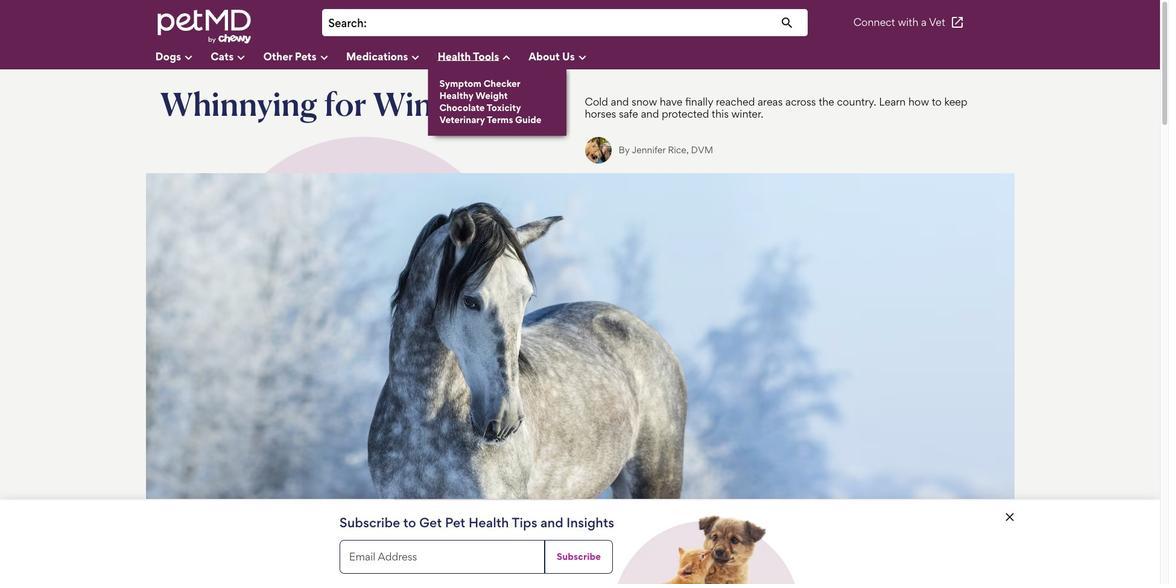 Task type: locate. For each thing, give the bounding box(es) containing it.
about us button
[[529, 45, 605, 69]]

close image
[[1003, 510, 1017, 524]]

subscribe
[[340, 515, 400, 530], [557, 551, 601, 562]]

jennifer rice, dvm image
[[585, 137, 612, 164]]

for for winter
[[324, 84, 367, 124]]

0 horizontal spatial subscribe
[[340, 515, 400, 530]]

1 vertical spatial subscribe
[[557, 551, 601, 562]]

and inside newsletter subscription element
[[541, 515, 563, 530]]

0 horizontal spatial to
[[403, 515, 416, 530]]

0 horizontal spatial and
[[541, 515, 563, 530]]

reached
[[716, 95, 755, 108]]

gratitude for "cattitude"
[[160, 533, 375, 557]]

and right "safe"
[[641, 107, 659, 120]]

health up symptom
[[438, 50, 471, 62]]

checker
[[484, 78, 521, 89]]

newsletter subscription element
[[0, 500, 1160, 584]]

0 vertical spatial for
[[324, 84, 367, 124]]

0 horizontal spatial for
[[249, 533, 276, 557]]

guide
[[515, 114, 542, 126]]

1 horizontal spatial subscribe
[[557, 551, 601, 562]]

medications button
[[346, 45, 438, 69]]

health right the pet
[[469, 515, 509, 530]]

tips
[[512, 515, 538, 530]]

1 vertical spatial health
[[469, 515, 509, 530]]

0 vertical spatial subscribe
[[340, 515, 400, 530]]

weight
[[476, 90, 508, 101]]

for
[[324, 84, 367, 124], [249, 533, 276, 557]]

to left get
[[403, 515, 416, 530]]

health
[[438, 50, 471, 62], [469, 515, 509, 530]]

connect
[[854, 16, 896, 29]]

other
[[263, 50, 292, 62]]

and
[[611, 95, 629, 108], [641, 107, 659, 120], [541, 515, 563, 530]]

whinnying for winter
[[160, 84, 473, 124]]

to inside cold and snow have finally reached areas across the country. learn how to keep horses safe and protected this winter.
[[932, 95, 942, 108]]

None email field
[[340, 540, 545, 574]]

for down medications
[[324, 84, 367, 124]]

about
[[529, 50, 560, 62]]

1 vertical spatial to
[[403, 515, 416, 530]]

terms
[[487, 114, 513, 126]]

subscribe inside "button"
[[557, 551, 601, 562]]

keep
[[945, 95, 968, 108]]

0 vertical spatial health
[[438, 50, 471, 62]]

health inside dropdown button
[[438, 50, 471, 62]]

toxicity
[[487, 102, 521, 114]]

jennifer
[[632, 144, 666, 156]]

for right gratitude
[[249, 533, 276, 557]]

none email field inside newsletter subscription element
[[340, 540, 545, 574]]

2 horizontal spatial and
[[641, 107, 659, 120]]

by
[[619, 144, 630, 156]]

1 horizontal spatial to
[[932, 95, 942, 108]]

subscribe for subscribe to get pet health tips and insights
[[340, 515, 400, 530]]

dvm
[[691, 144, 713, 156]]

1 horizontal spatial for
[[324, 84, 367, 124]]

dogs button
[[155, 45, 211, 69]]

subscribe to get pet health tips and insights
[[340, 515, 615, 530]]

None text field
[[373, 15, 802, 31]]

to inside newsletter subscription element
[[403, 515, 416, 530]]

connect with a vet button
[[854, 8, 965, 37]]

insights
[[567, 515, 615, 530]]

subscribe for subscribe
[[557, 551, 601, 562]]

symptom checker healthy weight chocolate toxicity veterinary terms guide
[[440, 78, 542, 126]]

subscribe down insights
[[557, 551, 601, 562]]

healthy weight link
[[439, 90, 542, 102]]

"cattitude"
[[280, 533, 375, 557]]

and right the cold
[[611, 95, 629, 108]]

to right how at the right
[[932, 95, 942, 108]]

a
[[922, 16, 927, 29]]

0 vertical spatial to
[[932, 95, 942, 108]]

chocolate toxicity link
[[439, 102, 542, 114]]

and right "tips"
[[541, 515, 563, 530]]

protected
[[662, 107, 709, 120]]

subscribe up the "cattitude"
[[340, 515, 400, 530]]

health tools button
[[438, 45, 529, 69]]

finally
[[686, 95, 714, 108]]

healthy
[[440, 90, 474, 101]]

rice,
[[668, 144, 689, 156]]

to
[[932, 95, 942, 108], [403, 515, 416, 530]]

1 vertical spatial for
[[249, 533, 276, 557]]

about us
[[529, 50, 575, 62]]



Task type: describe. For each thing, give the bounding box(es) containing it.
how
[[909, 95, 930, 108]]

cats button
[[211, 45, 263, 69]]

this
[[712, 107, 729, 120]]

veterinary
[[440, 114, 485, 126]]

pets
[[295, 50, 317, 62]]

winter.
[[732, 107, 764, 120]]

health tools
[[438, 50, 499, 62]]

whinnying
[[160, 84, 318, 124]]

winter
[[373, 84, 473, 124]]

across
[[786, 95, 816, 108]]

symptom checker link
[[439, 78, 542, 90]]

safe
[[619, 107, 639, 120]]

symptom
[[440, 78, 482, 89]]

with
[[898, 16, 919, 29]]

veterinary terms guide link
[[439, 114, 542, 126]]

pet
[[445, 515, 466, 530]]

learn
[[879, 95, 906, 108]]

health inside newsletter subscription element
[[469, 515, 509, 530]]

search :
[[328, 16, 367, 30]]

:
[[364, 16, 367, 30]]

have
[[660, 95, 683, 108]]

horses
[[585, 107, 616, 120]]

the
[[819, 95, 835, 108]]

search
[[328, 16, 364, 30]]

puppy and kitten hugging image
[[618, 510, 795, 584]]

tools
[[473, 50, 499, 62]]

cold and snow have finally reached areas across the country. learn how to keep horses safe and protected this winter.
[[585, 95, 968, 120]]

cold
[[585, 95, 608, 108]]

vet
[[929, 16, 946, 29]]

by jennifer rice, dvm
[[619, 144, 713, 156]]

chocolate
[[440, 102, 485, 114]]

cats
[[211, 50, 234, 62]]

for for "cattitude"
[[249, 533, 276, 557]]

petmd home image
[[155, 8, 252, 45]]

areas
[[758, 95, 783, 108]]

other pets button
[[263, 45, 346, 69]]

dogs
[[155, 50, 181, 62]]

get
[[419, 515, 442, 530]]

subscribe button
[[545, 540, 613, 574]]

medications
[[346, 50, 408, 62]]

us
[[562, 50, 575, 62]]

snow
[[632, 95, 657, 108]]

gratitude
[[160, 533, 245, 557]]

connect with a vet
[[854, 16, 946, 29]]

grey andalusian in the snow image
[[146, 173, 1015, 499]]

other pets
[[263, 50, 317, 62]]

country.
[[837, 95, 877, 108]]

1 horizontal spatial and
[[611, 95, 629, 108]]



Task type: vqa. For each thing, say whether or not it's contained in the screenshot.
the palpated
no



